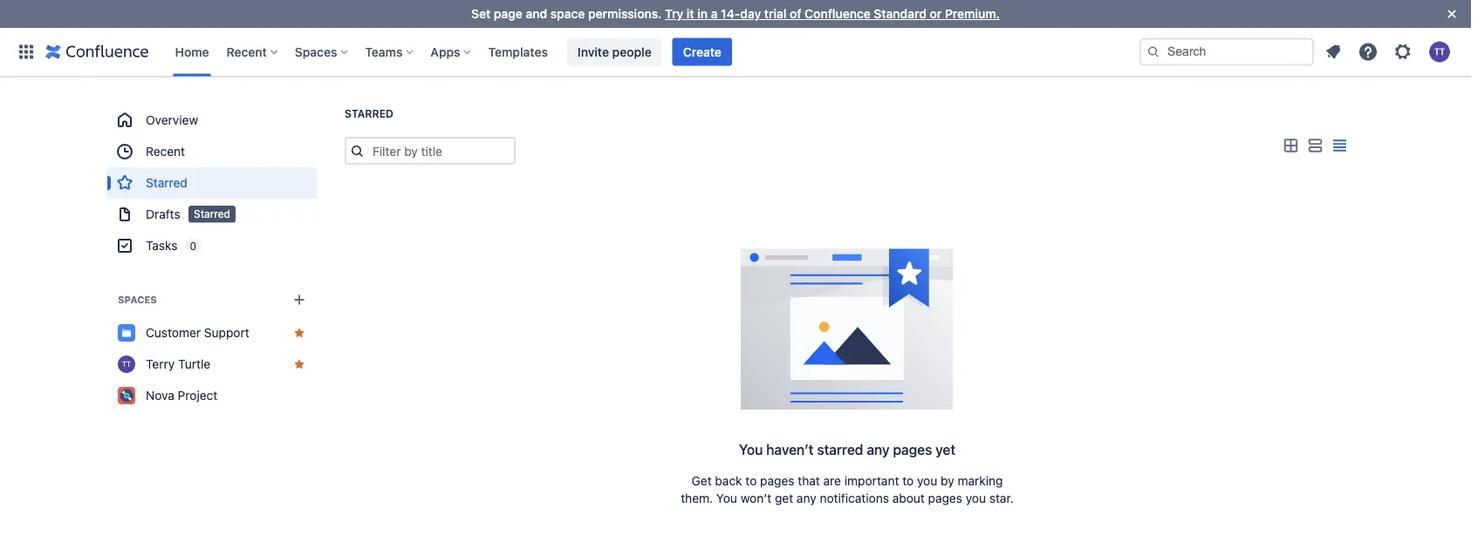 Task type: vqa. For each thing, say whether or not it's contained in the screenshot.
CATEGORY
no



Task type: locate. For each thing, give the bounding box(es) containing it.
tasks
[[146, 239, 178, 253]]

2 vertical spatial pages
[[928, 492, 963, 506]]

you down the back
[[716, 492, 737, 506]]

1 horizontal spatial to
[[903, 474, 914, 489]]

Search field
[[1140, 38, 1314, 66]]

or
[[930, 7, 942, 21]]

unstar this space image inside terry turtle link
[[292, 358, 306, 372]]

create link
[[673, 38, 732, 66]]

1 vertical spatial any
[[797, 492, 817, 506]]

teams
[[365, 45, 403, 59]]

pages down by
[[928, 492, 963, 506]]

group containing overview
[[107, 105, 317, 262]]

1 horizontal spatial spaces
[[295, 45, 337, 59]]

0 vertical spatial starred
[[345, 108, 394, 120]]

1 vertical spatial spaces
[[118, 295, 157, 306]]

starred down starred link
[[194, 208, 230, 220]]

pages
[[893, 442, 932, 459], [760, 474, 795, 489], [928, 492, 963, 506]]

cards image
[[1280, 136, 1301, 157]]

it
[[687, 7, 694, 21]]

1 vertical spatial you
[[716, 492, 737, 506]]

0 vertical spatial pages
[[893, 442, 932, 459]]

teams button
[[360, 38, 420, 66]]

1 horizontal spatial starred
[[194, 208, 230, 220]]

nova
[[146, 389, 174, 403]]

recent down overview
[[146, 144, 185, 159]]

set
[[471, 7, 491, 21]]

1 vertical spatial recent
[[146, 144, 185, 159]]

set page and space permissions. try it in a 14-day trial of confluence standard or premium.
[[471, 7, 1000, 21]]

0 vertical spatial unstar this space image
[[292, 326, 306, 340]]

1 vertical spatial you
[[966, 492, 986, 506]]

Filter by title field
[[367, 139, 514, 163]]

confluence
[[805, 7, 871, 21]]

0 vertical spatial you
[[739, 442, 763, 459]]

apps button
[[425, 38, 478, 66]]

list image
[[1305, 136, 1326, 157]]

0 horizontal spatial you
[[716, 492, 737, 506]]

try
[[665, 7, 684, 21]]

any up important
[[867, 442, 890, 459]]

spaces up customer
[[118, 295, 157, 306]]

settings icon image
[[1393, 41, 1414, 62]]

any
[[867, 442, 890, 459], [797, 492, 817, 506]]

day
[[740, 7, 761, 21]]

starred
[[345, 108, 394, 120], [146, 176, 188, 190], [194, 208, 230, 220]]

0 vertical spatial any
[[867, 442, 890, 459]]

0 horizontal spatial spaces
[[118, 295, 157, 306]]

invite people button
[[567, 38, 662, 66]]

1 horizontal spatial any
[[867, 442, 890, 459]]

0 horizontal spatial recent
[[146, 144, 185, 159]]

starred
[[817, 442, 864, 459]]

terry
[[146, 357, 175, 372]]

support
[[204, 326, 249, 340]]

1 horizontal spatial you
[[966, 492, 986, 506]]

unstar this space image
[[292, 326, 306, 340], [292, 358, 306, 372]]

pages up get
[[760, 474, 795, 489]]

0 horizontal spatial to
[[746, 474, 757, 489]]

2 unstar this space image from the top
[[292, 358, 306, 372]]

group
[[107, 105, 317, 262]]

starred up drafts
[[146, 176, 188, 190]]

you
[[739, 442, 763, 459], [716, 492, 737, 506]]

spaces
[[295, 45, 337, 59], [118, 295, 157, 306]]

to up won't
[[746, 474, 757, 489]]

0 horizontal spatial starred
[[146, 176, 188, 190]]

any inside the get back to pages that are important to you by marking them.  you won't get any notifications about pages you star.
[[797, 492, 817, 506]]

0 vertical spatial spaces
[[295, 45, 337, 59]]

1 vertical spatial starred
[[146, 176, 188, 190]]

0 vertical spatial recent
[[227, 45, 267, 59]]

recent
[[227, 45, 267, 59], [146, 144, 185, 159]]

global element
[[10, 27, 1136, 76]]

get back to pages that are important to you by marking them.  you won't get any notifications about pages you star.
[[681, 474, 1014, 506]]

0 horizontal spatial any
[[797, 492, 817, 506]]

1 horizontal spatial recent
[[227, 45, 267, 59]]

you haven't starred any pages yet
[[739, 442, 956, 459]]

1 unstar this space image from the top
[[292, 326, 306, 340]]

premium.
[[945, 7, 1000, 21]]

a
[[711, 7, 718, 21]]

any down that
[[797, 492, 817, 506]]

home
[[175, 45, 209, 59]]

star.
[[990, 492, 1014, 506]]

compact list image
[[1329, 136, 1350, 157]]

drafts
[[146, 207, 180, 222]]

you
[[917, 474, 938, 489], [966, 492, 986, 506]]

confluence image
[[45, 41, 149, 62], [45, 41, 149, 62]]

to up about on the bottom right
[[903, 474, 914, 489]]

0 vertical spatial you
[[917, 474, 938, 489]]

spaces right recent popup button
[[295, 45, 337, 59]]

in
[[698, 7, 708, 21]]

1 vertical spatial unstar this space image
[[292, 358, 306, 372]]

0 horizontal spatial you
[[917, 474, 938, 489]]

recent right home
[[227, 45, 267, 59]]

back
[[715, 474, 742, 489]]

2 horizontal spatial starred
[[345, 108, 394, 120]]

you left by
[[917, 474, 938, 489]]

starred down teams
[[345, 108, 394, 120]]

unstar this space image inside the "customer support" link
[[292, 326, 306, 340]]

close image
[[1442, 3, 1463, 24]]

1 to from the left
[[746, 474, 757, 489]]

banner containing home
[[0, 27, 1472, 77]]

you down marking
[[966, 492, 986, 506]]

apps
[[431, 45, 460, 59]]

trial
[[764, 7, 787, 21]]

unstar this space image for customer support
[[292, 326, 306, 340]]

you up the back
[[739, 442, 763, 459]]

are
[[824, 474, 841, 489]]

banner
[[0, 27, 1472, 77]]

pages left yet
[[893, 442, 932, 459]]

to
[[746, 474, 757, 489], [903, 474, 914, 489]]



Task type: describe. For each thing, give the bounding box(es) containing it.
spaces inside popup button
[[295, 45, 337, 59]]

turtle
[[178, 357, 211, 372]]

get
[[692, 474, 712, 489]]

2 to from the left
[[903, 474, 914, 489]]

1 vertical spatial pages
[[760, 474, 795, 489]]

help icon image
[[1358, 41, 1379, 62]]

people
[[612, 45, 652, 59]]

recent inside popup button
[[227, 45, 267, 59]]

drafts link
[[107, 199, 317, 230]]

them.
[[681, 492, 713, 506]]

terry turtle link
[[107, 349, 317, 381]]

permissions.
[[588, 7, 662, 21]]

recent link
[[107, 136, 317, 168]]

nova project link
[[107, 381, 317, 412]]

starred inside group
[[146, 176, 188, 190]]

won't
[[741, 492, 772, 506]]

your profile and preferences image
[[1430, 41, 1451, 62]]

starred link
[[107, 168, 317, 199]]

about
[[893, 492, 925, 506]]

get
[[775, 492, 794, 506]]

terry turtle
[[146, 357, 211, 372]]

haven't
[[767, 442, 814, 459]]

and
[[526, 7, 547, 21]]

search image
[[1147, 45, 1161, 59]]

page
[[494, 7, 523, 21]]

try it in a 14-day trial of confluence standard or premium. link
[[665, 7, 1000, 21]]

important
[[845, 474, 899, 489]]

invite
[[578, 45, 609, 59]]

space
[[551, 7, 585, 21]]

project
[[178, 389, 218, 403]]

recent button
[[221, 38, 284, 66]]

customer support link
[[107, 318, 317, 349]]

recent inside group
[[146, 144, 185, 159]]

that
[[798, 474, 820, 489]]

1 horizontal spatial you
[[739, 442, 763, 459]]

spaces button
[[290, 38, 355, 66]]

overview
[[146, 113, 198, 127]]

notifications
[[820, 492, 889, 506]]

templates link
[[483, 38, 553, 66]]

overview link
[[107, 105, 317, 136]]

appswitcher icon image
[[16, 41, 37, 62]]

invite people
[[578, 45, 652, 59]]

home link
[[170, 38, 214, 66]]

templates
[[488, 45, 548, 59]]

customer
[[146, 326, 201, 340]]

of
[[790, 7, 802, 21]]

marking
[[958, 474, 1003, 489]]

unstar this space image for terry turtle
[[292, 358, 306, 372]]

standard
[[874, 7, 927, 21]]

2 vertical spatial starred
[[194, 208, 230, 220]]

you inside the get back to pages that are important to you by marking them.  you won't get any notifications about pages you star.
[[716, 492, 737, 506]]

customer support
[[146, 326, 249, 340]]

notification icon image
[[1323, 41, 1344, 62]]

nova project
[[146, 389, 218, 403]]

create a space image
[[289, 290, 310, 311]]

0
[[190, 240, 196, 252]]

create
[[683, 45, 722, 59]]

yet
[[936, 442, 956, 459]]

14-
[[721, 7, 740, 21]]

by
[[941, 474, 955, 489]]



